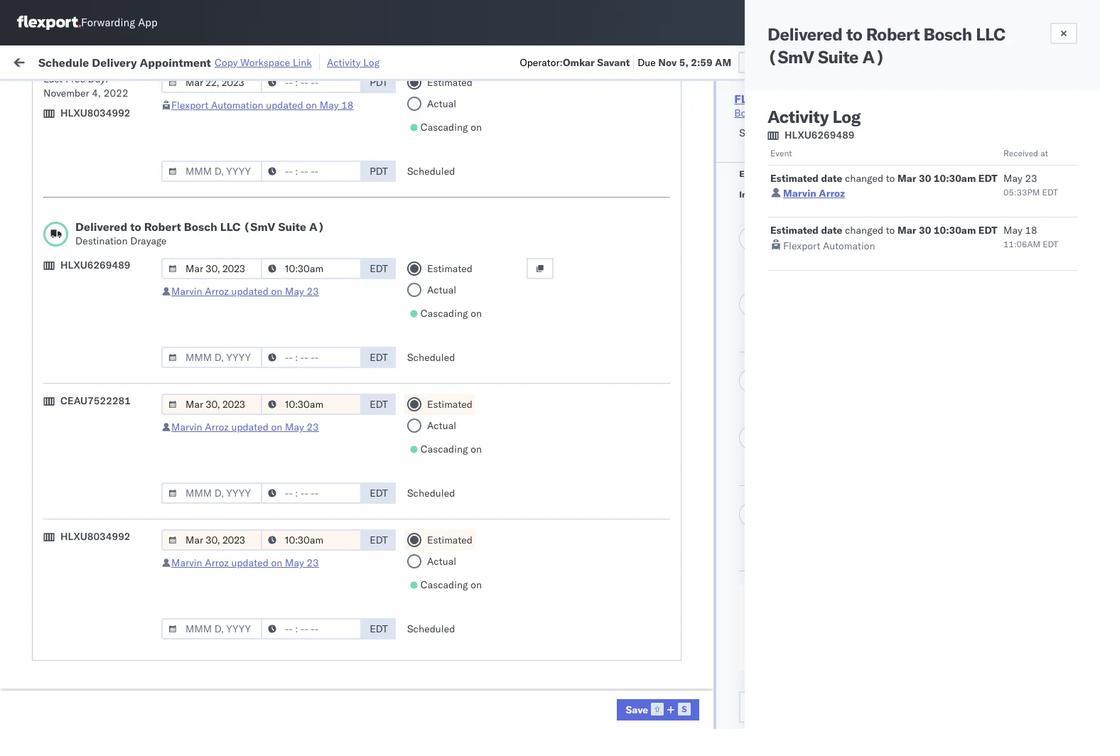 Task type: vqa. For each thing, say whether or not it's contained in the screenshot.


Task type: describe. For each thing, give the bounding box(es) containing it.
all
[[1058, 207, 1070, 220]]

import work button
[[115, 46, 186, 78]]

save
[[626, 704, 649, 717]]

activity inside 'button'
[[327, 56, 361, 69]]

14,
[[317, 362, 332, 374]]

2 schedule pickup from rotterdam, netherlands link from the top
[[33, 635, 202, 663]]

-- : -- -- text field for 'flexport automation updated on may 18' button
[[261, 161, 362, 182]]

2 fcl from the top
[[467, 268, 485, 281]]

1 account from the top
[[693, 487, 731, 500]]

show all button
[[1021, 203, 1078, 225]]

1 schedule pickup from los angeles, ca from the top
[[33, 166, 192, 193]]

3 test123456 from the top
[[969, 236, 1029, 249]]

robert for delivered to robert bosch llc (smv suite a) destination drayage
[[144, 220, 181, 234]]

the cargo ready date (crd) for container(s)  at bosch shen zhen taixiang plant has changed from empty to 2022-11-16.
[[773, 249, 1073, 276]]

delivery for 8:30 pm est, jan 30, 2023
[[77, 611, 114, 624]]

5 karl from the top
[[742, 643, 760, 656]]

updated for hlxu8034992
[[231, 557, 269, 570]]

2 integration from the top
[[620, 518, 669, 531]]

2 lagerfeld from the top
[[763, 518, 805, 531]]

flex- up taixiang
[[785, 236, 816, 249]]

1 schedule pickup from los angeles, ca button from the top
[[33, 165, 202, 195]]

3 fcl from the top
[[467, 299, 485, 312]]

from for 'confirm pickup from los angeles, ca' button
[[105, 385, 126, 398]]

ca for 3rd schedule pickup from los angeles, ca button
[[33, 274, 46, 287]]

hashtag
[[970, 189, 1001, 200]]

client order button
[[827, 120, 879, 162]]

container(s)
[[920, 249, 980, 262]]

marvin arroz updated on may 23 for ceau7522281
[[171, 421, 319, 434]]

7 lagerfeld from the top
[[763, 706, 805, 719]]

from inside the cargo ready date (crd) for container(s)  at bosch shen zhen taixiang plant has changed from empty to 2022-11-16.
[[898, 263, 919, 276]]

delivered for delivered to robert bosch llc (smv suite a) destination drayage
[[75, 220, 127, 234]]

1 vertical spatial activity log
[[768, 106, 861, 127]]

0 horizontal spatial event
[[771, 148, 793, 159]]

2 schedule pickup from rotterdam, netherlands button from the top
[[33, 635, 202, 665]]

8 resize handle column header from the left
[[944, 110, 962, 730]]

2022-
[[963, 263, 994, 276]]

11 fcl from the top
[[467, 581, 485, 594]]

2:59 am est, dec 14, 2022
[[229, 362, 359, 374]]

2 karl from the top
[[742, 518, 760, 531]]

1 mmm d, yyyy text field from the top
[[161, 161, 262, 182]]

hlxu6269489, for schedule pickup from los angeles, ca link related to 3rd schedule pickup from los angeles, ca button
[[952, 267, 1025, 280]]

edt inside may 23 05:33pm edt
[[1043, 187, 1059, 198]]

estimated for marvin arroz updated on may 23 button associated with hlxu8034992
[[427, 534, 473, 547]]

2 mmm d, yyyy text field from the top
[[161, 347, 262, 368]]

from for confirm pickup from rotterdam, netherlands button
[[105, 667, 126, 680]]

los for 6th schedule pickup from los angeles, ca button from the bottom
[[134, 166, 150, 179]]

schedule delivery appointment for 8:30 pm est, jan 30, 2023
[[33, 611, 175, 624]]

1 actual from the top
[[427, 97, 457, 110]]

6 - from the top
[[733, 675, 740, 687]]

my
[[14, 52, 37, 71]]

delivered to robert bosch llc (smv suite a)
[[768, 23, 1006, 68]]

2022 for schedule pickup from los angeles, ca link associated with fifth schedule pickup from los angeles, ca button from the bottom of the page
[[329, 205, 354, 218]]

rotterdam, for second schedule pickup from rotterdam, netherlands button
[[134, 635, 185, 648]]

5 fcl from the top
[[467, 393, 485, 406]]

1 8:30 pm est, jan 30, 2023 from the top
[[229, 612, 356, 625]]

may inside may 23 05:33pm edt
[[1004, 172, 1023, 185]]

2 8:30 from the top
[[229, 643, 251, 656]]

3 ocean fcl from the top
[[435, 299, 485, 312]]

3 lagerfeld from the top
[[763, 581, 805, 594]]

3 resize handle column header from the left
[[411, 110, 428, 730]]

may down 7:00 pm est, dec 23, 2022
[[285, 421, 304, 434]]

external
[[740, 169, 774, 179]]

Search Shipments (/) text field
[[829, 12, 966, 33]]

from for 3rd schedule pickup from los angeles, ca button from the bottom
[[111, 323, 131, 335]]

1 vertical spatial event
[[1040, 169, 1062, 179]]

4 mmm d, yyyy text field from the top
[[161, 483, 262, 504]]

ca for sixth schedule pickup from los angeles, ca button from the top of the page
[[33, 556, 46, 569]]

5 schedule pickup from los angeles, ca button from the top
[[33, 447, 202, 477]]

0 horizontal spatial file
[[761, 56, 779, 69]]

3 account from the top
[[693, 581, 731, 594]]

los for 3rd schedule pickup from los angeles, ca button from the bottom
[[134, 323, 150, 335]]

delivery for 11:30 pm est, jan 23, 2023
[[77, 486, 114, 499]]

6 resize handle column header from the left
[[738, 110, 755, 730]]

day:
[[88, 73, 108, 85]]

hashtag button
[[955, 186, 1009, 203]]

23, for los
[[316, 393, 331, 406]]

1 -- : -- -- text field from the top
[[261, 72, 362, 93]]

november
[[43, 87, 89, 100]]

1 upload customs clearance documents button from the top
[[33, 134, 202, 164]]

7 account from the top
[[693, 706, 731, 719]]

consignee
[[686, 456, 734, 468]]

1 vertical spatial hlxu6269489
[[60, 259, 131, 272]]

save button
[[618, 700, 700, 721]]

25,
[[314, 549, 329, 562]]

flexport. image
[[17, 16, 81, 30]]

: for status
[[103, 88, 106, 99]]

ready
[[109, 88, 134, 99]]

ocean fcl for 3rd schedule pickup from los angeles, ca button
[[435, 268, 485, 281]]

2 integration test account - karl lagerfeld from the top
[[620, 518, 805, 531]]

3 integration test account - karl lagerfeld from the top
[[620, 581, 805, 594]]

1 fcl from the top
[[467, 174, 485, 187]]

pickup for 3rd schedule pickup from los angeles, ca button from the bottom
[[77, 323, 108, 335]]

205 on track
[[328, 55, 386, 68]]

23 for hlxu8034992
[[307, 557, 319, 570]]

llc for delivered to robert bosch llc (smv suite a) destination drayage
[[220, 220, 241, 234]]

3 karl from the top
[[742, 581, 760, 594]]

1 lagerfeld from the top
[[763, 487, 805, 500]]

3 -- : -- -- text field from the top
[[261, 347, 362, 368]]

work button
[[791, 120, 827, 162]]

4 schedule pickup from los angeles, ca from the top
[[33, 323, 192, 350]]

1 cascading from the top
[[421, 121, 468, 134]]

5 - from the top
[[733, 643, 740, 656]]

snoozed : no
[[297, 88, 348, 99]]

5 lagerfeld from the top
[[763, 643, 805, 656]]

at left link
[[283, 55, 292, 68]]

18,
[[908, 231, 921, 242]]

11:06
[[957, 231, 980, 242]]

2022 for "confirm delivery" link
[[335, 424, 359, 437]]

documents for first upload customs clearance documents link from the bottom
[[33, 587, 84, 600]]

3 mmm d, yyyy text field from the top
[[161, 394, 262, 415]]

confirm delivery
[[33, 424, 108, 436]]

appointment for 2:59 am est, dec 14, 2022
[[116, 361, 175, 374]]

documents for 3rd upload customs clearance documents link from the bottom
[[33, 149, 84, 162]]

zhen
[[1050, 249, 1073, 262]]

7 fcl from the top
[[467, 456, 485, 468]]

4 lagerfeld from the top
[[763, 612, 805, 625]]

2 - from the top
[[733, 518, 740, 531]]

upload customs clearance documents for first upload customs clearance documents link from the bottom
[[33, 573, 156, 600]]

2022 for schedule pickup from los angeles, ca link related to 3rd schedule pickup from los angeles, ca button
[[329, 268, 354, 281]]

1 on shipment
[[889, 169, 944, 179]]

2 8:30 pm est, jan 30, 2023 from the top
[[229, 643, 356, 656]]

0 horizontal spatial work
[[155, 55, 180, 68]]

5 integration from the top
[[620, 643, 669, 656]]

has
[[838, 263, 854, 276]]

ocean fcl for the schedule delivery appointment button for 2:59 am est, dec 14, 2022
[[435, 362, 485, 374]]

summary
[[740, 127, 782, 139]]

ceau7522281, for 6th schedule pickup from los angeles, ca button from the bottom
[[876, 174, 949, 186]]

work,
[[150, 88, 173, 99]]

23 inside may 23 05:33pm edt
[[1026, 172, 1038, 185]]

4 resize handle column header from the left
[[504, 110, 521, 730]]

0 horizontal spatial file exception
[[761, 56, 828, 69]]

2022 for second upload customs clearance documents link from the top
[[328, 299, 353, 312]]

7 karl from the top
[[742, 706, 760, 719]]

upload customs clearance documents for second upload customs clearance documents link from the top
[[33, 291, 156, 318]]

1 - from the top
[[733, 487, 740, 500]]

ceau7522281, hlxu6269489, hlxu8034992 for 2:59 am edt, nov 5, 2022's the schedule delivery appointment button
[[876, 236, 1097, 249]]

3 2:59 am edt, nov 5, 2022 from the top
[[229, 236, 354, 249]]

1846748 for 3rd schedule pickup from los angeles, ca button
[[816, 268, 859, 281]]

may down snoozed : no
[[320, 99, 339, 112]]

test123456 for fifth schedule pickup from los angeles, ca button from the bottom of the page
[[969, 205, 1029, 218]]

3 hlxu6269489, from the top
[[952, 236, 1025, 249]]

7 ocean fcl from the top
[[435, 456, 485, 468]]

11:30 pm est, jan 23, 2023 for schedule delivery appointment
[[229, 487, 362, 500]]

9:00 am est, dec 24, 2022
[[229, 424, 359, 437]]

2 -- : -- -- text field from the top
[[261, 258, 362, 280]]

west
[[664, 549, 687, 562]]

flex- down the flex id button
[[785, 143, 816, 155]]

blocked,
[[175, 88, 211, 99]]

marvin arroz updated on may 23 for hlxu8034992
[[171, 557, 319, 570]]

internal
[[740, 189, 772, 200]]

flexport automation up ready
[[773, 230, 871, 243]]

759
[[262, 55, 281, 68]]

cascading on for ceau7522281
[[421, 443, 482, 456]]

for inside the cargo ready date (crd) for container(s)  at bosch shen zhen taixiang plant has changed from empty to 2022-11-16.
[[905, 249, 917, 262]]

5 integration test account - karl lagerfeld from the top
[[620, 643, 805, 656]]

1 cascading on from the top
[[421, 121, 482, 134]]

actual for hlxu6269489
[[427, 284, 457, 297]]

free
[[65, 73, 85, 85]]

netherlands for 1st 'schedule pickup from rotterdam, netherlands' link
[[33, 525, 88, 537]]

ocean fcl for confirm delivery button
[[435, 424, 485, 437]]

schedule pickup from los angeles, ca link for sixth schedule pickup from los angeles, ca button from the top of the page
[[33, 541, 202, 569]]

app
[[138, 16, 158, 30]]

6 fcl from the top
[[467, 424, 485, 437]]

a) for delivered to robert bosch llc (smv suite a) destination drayage
[[309, 220, 325, 234]]

2:59 am edt, nov 5, 2022 for 6th schedule pickup from los angeles, ca button from the bottom
[[229, 174, 354, 187]]

759 at risk
[[262, 55, 311, 68]]

dec for 24,
[[296, 424, 314, 437]]

may up 2:00 am est, nov 9, 2022
[[285, 285, 304, 298]]

6 karl from the top
[[742, 675, 760, 687]]

3 integration from the top
[[620, 581, 669, 594]]

upload for second upload customs clearance documents link from the top
[[33, 291, 65, 304]]

shipment
[[908, 169, 944, 179]]

schedule delivery appointment button for 11:30 pm est, jan 23, 2023
[[33, 485, 175, 501]]

1 integration from the top
[[620, 487, 669, 500]]

work
[[41, 52, 77, 71]]

cascading for hlxu6269489
[[421, 307, 468, 320]]

ca for fifth schedule pickup from los angeles, ca button from the bottom of the page
[[33, 212, 46, 224]]

edt, for schedule pickup from los angeles, ca link related to 6th schedule pickup from los angeles, ca button from the bottom
[[272, 174, 294, 187]]

confirm pickup from rotterdam, netherlands link
[[33, 666, 202, 695]]

confirm pickup from rotterdam, netherlands button
[[33, 666, 202, 696]]

05:33pm
[[1004, 187, 1041, 198]]

1846748 down "marvin arroz" button
[[816, 205, 859, 218]]

all button for external
[[804, 166, 830, 183]]

due nov 5, 2:59 am
[[638, 56, 732, 69]]

drayage
[[130, 235, 167, 248]]

Search Work text field
[[622, 51, 777, 72]]

filtered by:
[[14, 87, 65, 100]]

1 vertical spatial log
[[833, 106, 861, 127]]

shen
[[1025, 249, 1048, 262]]

(0)
[[232, 55, 250, 68]]

log inside activity log 'button'
[[364, 56, 380, 69]]

7:00
[[229, 393, 251, 406]]

robert for delivered to robert bosch llc (smv suite a)
[[867, 23, 920, 45]]

3 mmm d, yyyy text field from the top
[[161, 619, 262, 640]]

2022 for confirm pickup from los angeles, ca link
[[334, 393, 359, 406]]

confirm pickup from los angeles, ca
[[33, 385, 186, 412]]

1 schedule pickup from rotterdam, netherlands button from the top
[[33, 510, 202, 539]]

11:06am
[[1004, 239, 1041, 250]]

2 schedule pickup from los angeles, ca from the top
[[33, 197, 192, 224]]

5 mmm d, yyyy text field from the top
[[161, 530, 262, 551]]

marvin arroz
[[784, 187, 846, 200]]

9 resize handle column header from the left
[[1075, 110, 1092, 730]]

2:59 am est, jan 25, 2023
[[229, 549, 357, 562]]

flex- down "marvin arroz" button
[[785, 205, 816, 218]]

ca for 'confirm pickup from los angeles, ca' button
[[33, 399, 46, 412]]

to inside the cargo ready date (crd) for container(s)  at bosch shen zhen taixiang plant has changed from empty to 2022-11-16.
[[952, 263, 961, 276]]

1 horizontal spatial file exception
[[858, 55, 924, 68]]

exception
[[970, 169, 1009, 179]]

33
[[1027, 169, 1038, 179]]

4 integration from the top
[[620, 612, 669, 625]]

30 for may 18
[[920, 224, 932, 237]]

summary button
[[734, 120, 791, 162]]

3 upload customs clearance documents link from the top
[[33, 572, 202, 601]]

may left the 18,
[[889, 231, 906, 242]]

6 lagerfeld from the top
[[763, 675, 805, 687]]

1 horizontal spatial activity
[[768, 106, 829, 127]]

0 horizontal spatial exception
[[781, 56, 828, 69]]

mmm d, yyyy text field for automation
[[161, 72, 262, 93]]

omkar
[[563, 56, 595, 69]]

import work
[[121, 55, 180, 68]]

vandelay
[[620, 549, 661, 562]]

-- : -- -- text field for marvin arroz updated on may 23 button associated with hlxu8034992
[[261, 619, 362, 640]]

4 - from the top
[[733, 612, 740, 625]]

cargo
[[792, 249, 817, 262]]

schedule delivery appointment link for 8:30 pm est, jan 30, 2023
[[33, 611, 175, 625]]

ceau7522281, hlxu6269489, hlxu8034992 for 3rd schedule pickup from los angeles, ca button
[[876, 267, 1097, 280]]

11:30 pm est, jan 23, 2023 for schedule pickup from rotterdam, netherlands
[[229, 518, 362, 531]]

show
[[1030, 207, 1055, 220]]

at up 33 event
[[1041, 148, 1049, 159]]

automation for 'flexport automation' button
[[815, 230, 871, 243]]

customs for second upload customs clearance documents link from the top
[[68, 291, 108, 304]]

savant
[[598, 56, 630, 69]]

mar for may 23
[[898, 172, 917, 185]]

7 - from the top
[[733, 706, 740, 719]]

3 schedule pickup from los angeles, ca from the top
[[33, 260, 192, 287]]

forwarding
[[81, 16, 135, 30]]

message (0)
[[192, 55, 250, 68]]

bosch inside "delivered to robert bosch llc (smv suite a) destination drayage"
[[184, 220, 218, 234]]

flexport automation up plant
[[784, 240, 876, 252]]

may left 25,
[[285, 557, 304, 570]]

bookings test consignee
[[620, 456, 734, 468]]

1 resize handle column header from the left
[[203, 110, 220, 730]]

ceau7522281, for 3rd schedule pickup from los angeles, ca button
[[876, 267, 949, 280]]

11-
[[994, 263, 1013, 276]]

0 vertical spatial for
[[137, 88, 148, 99]]

am for the schedule delivery appointment button for 2:59 am est, dec 14, 2022
[[253, 362, 269, 374]]

workitem
[[16, 116, 53, 127]]

flex
[[762, 116, 778, 127]]

2:00
[[229, 299, 251, 312]]

1 pdt from the top
[[370, 76, 388, 89]]

4 karl from the top
[[742, 612, 760, 625]]

pickup for 3rd schedule pickup from los angeles, ca button
[[77, 260, 108, 273]]

forwarding app link
[[17, 16, 158, 30]]

received
[[1004, 148, 1039, 159]]

taixiang
[[773, 263, 810, 276]]

6 integration from the top
[[620, 675, 669, 687]]

operator:
[[520, 56, 563, 69]]

flexport up taixiang
[[784, 240, 821, 252]]

snooze
[[385, 116, 413, 127]]

7 integration from the top
[[620, 706, 669, 719]]

6 schedule pickup from los angeles, ca button from the top
[[33, 541, 202, 571]]

0 vertical spatial 18
[[342, 99, 354, 112]]

bosch ocean test link
[[735, 106, 816, 120]]

3 edt, from the top
[[272, 236, 294, 249]]

6 schedule pickup from los angeles, ca from the top
[[33, 542, 192, 569]]

cascading for hlxu8034992
[[421, 579, 468, 592]]

operator: omkar savant
[[520, 56, 630, 69]]

ocean fcl for sixth schedule pickup from los angeles, ca button from the top of the page
[[435, 549, 485, 562]]

205
[[328, 55, 346, 68]]

arroz for hlxu6269489
[[205, 285, 229, 298]]

4 -- : -- -- text field from the top
[[261, 394, 362, 415]]

flexport automation updated on may 18
[[171, 99, 354, 112]]

hlxu8034992 for fifth schedule pickup from los angeles, ca button from the bottom of the page
[[1027, 205, 1097, 218]]

4 schedule pickup from los angeles, ca button from the top
[[33, 322, 202, 352]]

11 ocean fcl from the top
[[435, 581, 485, 594]]

flex-1846748 link
[[735, 92, 819, 106]]

flex-1846748 down "marvin arroz" button
[[785, 205, 859, 218]]

5 schedule pickup from los angeles, ca from the top
[[33, 448, 192, 475]]



Task type: locate. For each thing, give the bounding box(es) containing it.
1846748 up "marvin arroz" button
[[816, 174, 859, 187]]

23, up 24,
[[316, 393, 331, 406]]

1 vertical spatial clearance
[[110, 291, 156, 304]]

7 ca from the top
[[33, 556, 46, 569]]

dec left 24,
[[296, 424, 314, 437]]

dec for 23,
[[295, 393, 314, 406]]

1 schedule delivery appointment from the top
[[33, 236, 175, 249]]

2 vertical spatial upload customs clearance documents
[[33, 573, 156, 600]]

from for second schedule pickup from rotterdam, netherlands button
[[111, 635, 131, 648]]

2 pdt from the top
[[370, 165, 388, 178]]

ca for 6th schedule pickup from los angeles, ca button from the bottom
[[33, 180, 46, 193]]

ocean fcl for 11:30 pm est, jan 23, 2023's the schedule delivery appointment button
[[435, 487, 485, 500]]

confirm inside confirm pickup from los angeles, ca
[[33, 385, 69, 398]]

edt,
[[272, 174, 294, 187], [272, 205, 294, 218], [272, 236, 294, 249], [272, 268, 294, 281]]

5,
[[680, 56, 689, 69], [317, 174, 327, 187], [317, 205, 327, 218], [317, 236, 327, 249], [317, 268, 327, 281]]

resize handle column header
[[203, 110, 220, 730], [361, 110, 378, 730], [411, 110, 428, 730], [504, 110, 521, 730], [596, 110, 613, 730], [738, 110, 755, 730], [852, 110, 869, 730], [944, 110, 962, 730], [1075, 110, 1092, 730]]

1 vertical spatial all button
[[804, 186, 830, 203]]

flex-1846748 down ready
[[785, 268, 859, 281]]

hlxu6269489 down destination
[[60, 259, 131, 272]]

1 horizontal spatial (smv
[[768, 46, 815, 68]]

clearance for second upload customs clearance documents link from the top
[[110, 291, 156, 304]]

1 karl from the top
[[742, 487, 760, 500]]

confirm for confirm pickup from rotterdam, netherlands
[[33, 667, 69, 680]]

10:30am up container(s)
[[934, 224, 977, 237]]

4 schedule delivery appointment from the top
[[33, 611, 175, 624]]

activity log up no
[[327, 56, 380, 69]]

0 horizontal spatial (smv
[[244, 220, 276, 234]]

pickup for sixth schedule pickup from los angeles, ca button from the top of the page
[[77, 542, 108, 554]]

for down the 18,
[[905, 249, 917, 262]]

2 2:59 am edt, nov 5, 2022 from the top
[[229, 205, 354, 218]]

1 vertical spatial confirm
[[33, 424, 69, 436]]

from for first schedule pickup from rotterdam, netherlands button
[[111, 510, 131, 523]]

delivered for delivered to robert bosch llc (smv suite a)
[[768, 23, 843, 45]]

(smv
[[768, 46, 815, 68], [244, 220, 276, 234]]

3 upload customs clearance documents from the top
[[33, 573, 156, 600]]

23,
[[316, 393, 331, 406], [319, 487, 335, 500], [319, 518, 335, 531]]

schedule delivery appointment link for 2:59 am est, dec 14, 2022
[[33, 360, 175, 374]]

4 ocean fcl from the top
[[435, 362, 485, 374]]

at inside the cargo ready date (crd) for container(s)  at bosch shen zhen taixiang plant has changed from empty to 2022-11-16.
[[982, 249, 991, 262]]

2 1 from the left
[[963, 169, 968, 179]]

schedule pickup from los angeles, ca link for fifth schedule pickup from los angeles, ca button from the bottom of the page
[[33, 197, 202, 225]]

0 vertical spatial event
[[771, 148, 793, 159]]

2 mmm d, yyyy text field from the top
[[161, 258, 262, 280]]

4 scheduled from the top
[[408, 623, 455, 636]]

2 upload customs clearance documents button from the top
[[33, 291, 202, 320]]

estimated date changed to mar 30 10:30am edt for may 23
[[771, 172, 998, 185]]

may 23 05:33pm edt
[[1004, 172, 1059, 198]]

exception up flex-1846748 link
[[781, 56, 828, 69]]

schedule delivery appointment button for 8:30 pm est, jan 30, 2023
[[33, 611, 175, 626]]

los for 3rd schedule pickup from los angeles, ca button
[[134, 260, 150, 273]]

0 vertical spatial 0
[[841, 169, 846, 179]]

exception
[[877, 55, 924, 68], [781, 56, 828, 69]]

confirm pickup from los angeles, ca button
[[33, 384, 202, 414]]

filtered
[[14, 87, 49, 100]]

2 vertical spatial dec
[[296, 424, 314, 437]]

pdt down track
[[370, 76, 388, 89]]

activity log button
[[327, 54, 380, 70]]

8 fcl from the top
[[467, 487, 485, 500]]

11:30
[[229, 487, 257, 500], [229, 518, 257, 531]]

marvin for hlxu8034992
[[171, 557, 202, 570]]

1 all from the top
[[812, 169, 822, 179]]

0 vertical spatial a)
[[863, 46, 886, 68]]

1 30 from the top
[[920, 172, 932, 185]]

1 hlxu6269489, from the top
[[952, 174, 1025, 186]]

2:59 am edt, nov 5, 2022 for 3rd schedule pickup from los angeles, ca button
[[229, 268, 354, 281]]

30 up the 18,
[[920, 172, 932, 185]]

1 horizontal spatial hlxu6269489
[[785, 129, 855, 142]]

appointment
[[140, 55, 211, 69], [116, 236, 175, 249], [116, 361, 175, 374], [116, 486, 175, 499], [116, 611, 175, 624]]

to inside "delivered to robert bosch llc (smv suite a) destination drayage"
[[130, 220, 141, 234]]

2 vertical spatial confirm
[[33, 667, 69, 680]]

edt, for schedule pickup from los angeles, ca link associated with fifth schedule pickup from los angeles, ca button from the bottom of the page
[[272, 205, 294, 218]]

fcl
[[467, 174, 485, 187], [467, 268, 485, 281], [467, 299, 485, 312], [467, 362, 485, 374], [467, 393, 485, 406], [467, 424, 485, 437], [467, 456, 485, 468], [467, 487, 485, 500], [467, 518, 485, 531], [467, 549, 485, 562], [467, 581, 485, 594], [467, 612, 485, 625]]

ocean fcl
[[435, 174, 485, 187], [435, 268, 485, 281], [435, 299, 485, 312], [435, 362, 485, 374], [435, 393, 485, 406], [435, 424, 485, 437], [435, 456, 485, 468], [435, 487, 485, 500], [435, 518, 485, 531], [435, 549, 485, 562], [435, 581, 485, 594], [435, 612, 485, 625]]

date up "marvin arroz" button
[[822, 172, 843, 185]]

pickup inside confirm pickup from rotterdam, netherlands
[[72, 667, 102, 680]]

11:30 pm est, jan 23, 2023 up 2:59 am est, jan 25, 2023 at the left
[[229, 518, 362, 531]]

log
[[364, 56, 380, 69], [833, 106, 861, 127]]

nov
[[659, 56, 677, 69], [296, 174, 315, 187], [296, 205, 315, 218], [296, 236, 315, 249], [296, 268, 315, 281], [296, 299, 314, 312]]

10:30am for may 18
[[934, 224, 977, 237]]

all button up 'flexport automation' button
[[804, 186, 830, 203]]

link
[[293, 56, 312, 69]]

23, for rotterdam,
[[319, 518, 335, 531]]

0 vertical spatial work
[[155, 55, 180, 68]]

1 integration test account - karl lagerfeld from the top
[[620, 487, 805, 500]]

0 vertical spatial 30,
[[313, 612, 329, 625]]

1 0 from the top
[[841, 169, 846, 179]]

all for external
[[812, 169, 822, 179]]

date up has
[[847, 249, 867, 262]]

automation
[[211, 99, 264, 112], [815, 230, 871, 243], [824, 240, 876, 252]]

1 schedule pickup from los angeles, ca link from the top
[[33, 165, 202, 194]]

flexport automation
[[773, 230, 871, 243], [784, 240, 876, 252]]

edt inside the may 18 11:06am edt
[[1044, 239, 1059, 250]]

9:00
[[229, 424, 251, 437]]

all button up "marvin arroz" button
[[804, 166, 830, 183]]

0 vertical spatial 0 on wi
[[841, 169, 870, 179]]

event right 33
[[1040, 169, 1062, 179]]

clearance
[[110, 135, 156, 148], [110, 291, 156, 304], [110, 573, 156, 586]]

ceau7522281, hlxu6269489, hlxu8034992 up 2022-
[[876, 236, 1097, 249]]

date for may 23
[[822, 172, 843, 185]]

marvin arroz updated on may 23 button for ceau7522281
[[171, 421, 319, 434]]

los for sixth schedule pickup from los angeles, ca button from the top of the page
[[134, 542, 150, 554]]

1 horizontal spatial :
[[330, 88, 333, 99]]

0 vertical spatial pdt
[[370, 76, 388, 89]]

1 vertical spatial 18
[[1026, 224, 1038, 237]]

wi down "client order" button
[[860, 169, 870, 179]]

0 vertical spatial (smv
[[768, 46, 815, 68]]

1 estimated date changed to mar 30 10:30am edt from the top
[[771, 172, 998, 185]]

suite inside "delivered to robert bosch llc (smv suite a) destination drayage"
[[278, 220, 307, 234]]

10 fcl from the top
[[467, 549, 485, 562]]

2 : from the left
[[330, 88, 333, 99]]

last
[[43, 73, 63, 85]]

a) inside 'delivered to robert bosch llc (smv suite a)'
[[863, 46, 886, 68]]

2 vertical spatial 23,
[[319, 518, 335, 531]]

ceau7522281,
[[876, 174, 949, 186], [876, 205, 949, 218], [876, 236, 949, 249], [876, 267, 949, 280]]

hlxu6269489,
[[952, 174, 1025, 186], [952, 205, 1025, 218], [952, 236, 1025, 249], [952, 267, 1025, 280]]

los inside confirm pickup from los angeles, ca
[[128, 385, 144, 398]]

track
[[363, 55, 386, 68]]

: for snoozed
[[330, 88, 333, 99]]

3 netherlands from the top
[[33, 681, 88, 694]]

estimated for 'flexport automation updated on may 18' button
[[427, 76, 473, 89]]

netherlands for 1st 'schedule pickup from rotterdam, netherlands' link from the bottom
[[33, 650, 88, 662]]

scheduled for hlxu8034992
[[408, 623, 455, 636]]

2 estimated date changed to mar 30 10:30am edt from the top
[[771, 224, 998, 237]]

date up ready
[[822, 224, 843, 237]]

robert inside "delivered to robert bosch llc (smv suite a) destination drayage"
[[144, 220, 181, 234]]

hlxu8034992
[[60, 107, 131, 119], [1027, 174, 1097, 186], [1027, 205, 1097, 218], [1027, 236, 1097, 249], [1027, 267, 1097, 280], [60, 531, 131, 543]]

rotterdam,
[[134, 510, 185, 523], [134, 635, 185, 648], [128, 667, 179, 680]]

import
[[121, 55, 153, 68]]

3 - from the top
[[733, 581, 740, 594]]

2 vertical spatial upload
[[33, 573, 65, 586]]

0 horizontal spatial activity log
[[327, 56, 380, 69]]

1 vertical spatial work
[[797, 127, 820, 139]]

-- : -- -- text field
[[261, 72, 362, 93], [261, 258, 362, 280], [261, 347, 362, 368], [261, 394, 362, 415]]

1 horizontal spatial 1
[[963, 169, 968, 179]]

confirm for confirm delivery
[[33, 424, 69, 436]]

delivery down ceau7522281 on the bottom of page
[[72, 424, 108, 436]]

workspace
[[241, 56, 290, 69]]

hlxu6269489, down am
[[952, 267, 1025, 280]]

1 0 on wi from the top
[[841, 169, 870, 179]]

0 vertical spatial upload customs clearance documents
[[33, 135, 156, 162]]

ceau7522281, hlxu6269489, hlxu8034992 down am
[[876, 267, 1097, 280]]

ceau7522281, hlxu6269489, hlxu8034992 down hashtag
[[876, 205, 1097, 218]]

cascading
[[421, 121, 468, 134], [421, 307, 468, 320], [421, 443, 468, 456], [421, 579, 468, 592]]

1 vertical spatial suite
[[278, 220, 307, 234]]

0 vertical spatial 8:30 pm est, jan 30, 2023
[[229, 612, 356, 625]]

marvin arroz updated on may 23 button for hlxu6269489
[[171, 285, 319, 298]]

dec down 2:59 am est, dec 14, 2022
[[295, 393, 314, 406]]

schedule pickup from rotterdam, netherlands for 1st 'schedule pickup from rotterdam, netherlands' link
[[33, 510, 185, 537]]

0 horizontal spatial a)
[[309, 220, 325, 234]]

0 vertical spatial wi
[[860, 169, 870, 179]]

5, for 3rd schedule pickup from los angeles, ca button
[[317, 268, 327, 281]]

flex- up "marvin arroz" button
[[785, 174, 816, 187]]

4 fcl from the top
[[467, 362, 485, 374]]

2 cascading on from the top
[[421, 307, 482, 320]]

exception down search shipments (/) text box
[[877, 55, 924, 68]]

bosch inside 'delivered to robert bosch llc (smv suite a)'
[[924, 23, 973, 45]]

2 cascading from the top
[[421, 307, 468, 320]]

9,
[[317, 299, 326, 312]]

0 vertical spatial marvin arroz updated on may 23 button
[[171, 285, 319, 298]]

netherlands inside confirm pickup from rotterdam, netherlands
[[33, 681, 88, 694]]

1 horizontal spatial delivered
[[768, 23, 843, 45]]

all up 'flexport automation' button
[[812, 189, 822, 200]]

0 vertical spatial 11:30
[[229, 487, 257, 500]]

hlxu8034992 for 3rd schedule pickup from los angeles, ca button
[[1027, 267, 1097, 280]]

18 up 11:06am
[[1026, 224, 1038, 237]]

1 8:30 from the top
[[229, 612, 251, 625]]

1 left exception
[[963, 169, 968, 179]]

1 vertical spatial mar
[[898, 224, 917, 237]]

activity log
[[327, 56, 380, 69], [768, 106, 861, 127]]

client
[[833, 127, 860, 139]]

wi
[[860, 169, 870, 179], [860, 189, 870, 200]]

flex-1846748
[[735, 92, 819, 106], [785, 174, 859, 187], [785, 205, 859, 218], [785, 236, 859, 249], [785, 268, 859, 281]]

confirm inside confirm pickup from rotterdam, netherlands
[[33, 667, 69, 680]]

delivery up confirm pickup from rotterdam, netherlands
[[77, 611, 114, 624]]

llc inside "delivered to robert bosch llc (smv suite a) destination drayage"
[[220, 220, 241, 234]]

am for fifth schedule pickup from los angeles, ca button from the bottom of the page
[[253, 205, 269, 218]]

empty
[[921, 263, 949, 276]]

all up "marvin arroz" button
[[812, 169, 822, 179]]

ceau7522281, hlxu6269489, hlxu8034992 for 6th schedule pickup from los angeles, ca button from the bottom
[[876, 174, 1097, 186]]

from for 3rd schedule pickup from los angeles, ca button
[[111, 260, 131, 273]]

1 vertical spatial wi
[[860, 189, 870, 200]]

-- : -- -- text field up 9,
[[261, 258, 362, 280]]

schedule delivery appointment
[[33, 236, 175, 249], [33, 361, 175, 374], [33, 486, 175, 499], [33, 611, 175, 624]]

1 11:30 from the top
[[229, 487, 257, 500]]

2 vertical spatial marvin arroz updated on may 23
[[171, 557, 319, 570]]

hlxu6269489 up flex-1660288
[[785, 129, 855, 142]]

3 confirm from the top
[[33, 667, 69, 680]]

7 resize handle column header from the left
[[852, 110, 869, 730]]

a) for delivered to robert bosch llc (smv suite a)
[[863, 46, 886, 68]]

1 customs from the top
[[68, 135, 108, 148]]

pm
[[253, 393, 269, 406], [259, 487, 275, 500], [259, 518, 275, 531], [253, 612, 269, 625], [253, 643, 269, 656]]

log right 205
[[364, 56, 380, 69]]

1 vertical spatial 30,
[[313, 643, 329, 656]]

file exception button
[[836, 51, 933, 72], [836, 51, 933, 72], [739, 52, 837, 73], [739, 52, 837, 73]]

1 vertical spatial dec
[[295, 393, 314, 406]]

2 0 from the top
[[841, 189, 846, 200]]

-- : -- -- text field up 7:00 pm est, dec 23, 2022
[[261, 347, 362, 368]]

1 horizontal spatial log
[[833, 106, 861, 127]]

delivery up day:
[[92, 55, 137, 69]]

bookings
[[620, 456, 662, 468]]

mode button
[[428, 113, 506, 127]]

0 horizontal spatial for
[[137, 88, 148, 99]]

6 ca from the top
[[33, 462, 46, 475]]

estimated date changed to mar 30 10:30am edt for may 18
[[771, 224, 998, 237]]

angeles, inside confirm pickup from los angeles, ca
[[147, 385, 186, 398]]

4 ca from the top
[[33, 337, 46, 350]]

1 horizontal spatial event
[[1040, 169, 1062, 179]]

2 wi from the top
[[860, 189, 870, 200]]

1 vertical spatial 0
[[841, 189, 846, 200]]

mar up the 18,
[[898, 172, 917, 185]]

0 vertical spatial schedule pickup from rotterdam, netherlands link
[[33, 510, 202, 538]]

5 resize handle column header from the left
[[596, 110, 613, 730]]

test123456 down 11:06am
[[969, 268, 1029, 281]]

1 vertical spatial estimated date changed to mar 30 10:30am edt
[[771, 224, 998, 237]]

test123456 for 3rd schedule pickup from los angeles, ca button
[[969, 268, 1029, 281]]

1 vertical spatial 10:30am
[[934, 224, 977, 237]]

ceau7522281, for fifth schedule pickup from los angeles, ca button from the bottom of the page
[[876, 205, 949, 218]]

from inside confirm pickup from los angeles, ca
[[105, 385, 126, 398]]

2 upload customs clearance documents link from the top
[[33, 291, 202, 319]]

work right "import"
[[155, 55, 180, 68]]

mmm d, yyyy text field for arroz
[[161, 258, 262, 280]]

1846748 up has
[[816, 236, 859, 249]]

10:30am up hashtag button
[[934, 172, 977, 185]]

test123456 up hashtag
[[969, 174, 1029, 187]]

23, up 25,
[[319, 518, 335, 531]]

0 vertical spatial confirm
[[33, 385, 69, 398]]

1 horizontal spatial llc
[[977, 23, 1006, 45]]

flexport down blocked,
[[171, 99, 209, 112]]

flexport for 'flexport automation updated on may 18' button
[[171, 99, 209, 112]]

ceau7522281, hlxu6269489, hlxu8034992 for fifth schedule pickup from los angeles, ca button from the bottom of the page
[[876, 205, 1097, 218]]

0 horizontal spatial llc
[[220, 220, 241, 234]]

ready
[[819, 249, 844, 262]]

may up 05:33pm
[[1004, 172, 1023, 185]]

changed inside the cargo ready date (crd) for container(s)  at bosch shen zhen taixiang plant has changed from empty to 2022-11-16.
[[857, 263, 895, 276]]

jan
[[301, 487, 317, 500], [301, 518, 317, 531], [296, 549, 312, 562], [295, 612, 311, 625], [295, 643, 311, 656]]

delivery down confirm delivery button
[[77, 486, 114, 499]]

appointment for 11:30 pm est, jan 23, 2023
[[116, 486, 175, 499]]

a) inside "delivered to robert bosch llc (smv suite a) destination drayage"
[[309, 220, 325, 234]]

mar up (crd)
[[898, 224, 917, 237]]

cascading on
[[421, 121, 482, 134], [421, 307, 482, 320], [421, 443, 482, 456], [421, 579, 482, 592]]

1 horizontal spatial a)
[[863, 46, 886, 68]]

pickup for fifth schedule pickup from los angeles, ca button from the bottom of the page
[[77, 197, 108, 210]]

4 cascading on from the top
[[421, 579, 482, 592]]

rotterdam, inside confirm pickup from rotterdam, netherlands
[[128, 667, 179, 680]]

0 vertical spatial 10:30am
[[934, 172, 977, 185]]

confirm inside button
[[33, 424, 69, 436]]

1 all button from the top
[[804, 166, 830, 183]]

log up order
[[833, 106, 861, 127]]

delivered up destination
[[75, 220, 127, 234]]

ocean
[[766, 107, 795, 119], [435, 174, 464, 187], [651, 174, 680, 187], [651, 205, 680, 218], [651, 236, 680, 249], [435, 268, 464, 281], [558, 268, 588, 281], [651, 268, 680, 281], [435, 299, 464, 312], [651, 299, 680, 312], [651, 330, 680, 343], [435, 362, 464, 374], [651, 362, 680, 374], [435, 393, 464, 406], [651, 393, 680, 406], [435, 424, 464, 437], [651, 424, 680, 437], [435, 456, 464, 468], [435, 487, 464, 500], [435, 518, 464, 531], [435, 549, 464, 562], [435, 581, 464, 594], [435, 612, 464, 625]]

0 vertical spatial clearance
[[110, 135, 156, 148]]

1 documents from the top
[[33, 149, 84, 162]]

0 vertical spatial 30
[[920, 172, 932, 185]]

flex id button
[[755, 113, 855, 127]]

netherlands
[[33, 525, 88, 537], [33, 650, 88, 662], [33, 681, 88, 694]]

4 cascading from the top
[[421, 579, 468, 592]]

flex-1846748 up plant
[[785, 236, 859, 249]]

flexport automation button
[[773, 230, 871, 243]]

at
[[283, 55, 292, 68], [1041, 148, 1049, 159], [947, 231, 954, 242], [982, 249, 991, 262]]

6 integration test account - karl lagerfeld from the top
[[620, 675, 805, 687]]

1 confirm from the top
[[33, 385, 69, 398]]

1 upload customs clearance documents link from the top
[[33, 134, 202, 163]]

24,
[[317, 424, 332, 437]]

am for 2:59 am edt, nov 5, 2022's the schedule delivery appointment button
[[253, 236, 269, 249]]

ceau7522281, hlxu6269489, hlxu8034992 up hashtag
[[876, 174, 1097, 186]]

event
[[771, 148, 793, 159], [1040, 169, 1062, 179]]

for
[[137, 88, 148, 99], [905, 249, 917, 262]]

1 vertical spatial 11:30
[[229, 518, 257, 531]]

may 18, 2023 at 11:06 am
[[889, 231, 994, 242]]

0 vertical spatial upload customs clearance documents button
[[33, 134, 202, 164]]

updated for hlxu6269489
[[231, 285, 269, 298]]

-- : -- -- text field
[[261, 161, 362, 182], [261, 483, 362, 504], [261, 530, 362, 551], [261, 619, 362, 640]]

2 upload customs clearance documents from the top
[[33, 291, 156, 318]]

2 vertical spatial date
[[847, 249, 867, 262]]

1 marvin arroz updated on may 23 from the top
[[171, 285, 319, 298]]

may 18 11:06am edt
[[1004, 224, 1059, 250]]

from inside confirm pickup from rotterdam, netherlands
[[105, 667, 126, 680]]

ca for second schedule pickup from los angeles, ca button from the bottom of the page
[[33, 462, 46, 475]]

schedule pickup from los angeles, ca link for second schedule pickup from los angeles, ca button from the bottom of the page
[[33, 447, 202, 475]]

1 vertical spatial 23,
[[319, 487, 335, 500]]

at left 11:06
[[947, 231, 954, 242]]

0 vertical spatial all button
[[804, 166, 830, 183]]

1 ceau7522281, hlxu6269489, hlxu8034992 from the top
[[876, 174, 1097, 186]]

2 vertical spatial marvin arroz updated on may 23 button
[[171, 557, 319, 570]]

1 vertical spatial 8:30 pm est, jan 30, 2023
[[229, 643, 356, 656]]

wi right "marvin arroz" button
[[860, 189, 870, 200]]

1 left shipment
[[889, 169, 894, 179]]

0 horizontal spatial 1
[[889, 169, 894, 179]]

due
[[638, 56, 656, 69]]

MMM D, YYYY text field
[[161, 72, 262, 93], [161, 258, 262, 280], [161, 619, 262, 640]]

confirm delivery button
[[33, 423, 108, 438]]

0 vertical spatial mar
[[898, 172, 917, 185]]

delivery left drayage
[[77, 236, 114, 249]]

hlxu8034992 for 6th schedule pickup from los angeles, ca button from the bottom
[[1027, 174, 1097, 186]]

delivery inside button
[[72, 424, 108, 436]]

0 vertical spatial upload
[[33, 135, 65, 148]]

am for 3rd schedule pickup from los angeles, ca button
[[253, 268, 269, 281]]

2 vertical spatial netherlands
[[33, 681, 88, 694]]

6 ocean fcl from the top
[[435, 424, 485, 437]]

status : ready for work, blocked, in progress
[[78, 88, 258, 99]]

1 horizontal spatial exception
[[877, 55, 924, 68]]

hlxu6269489, down hashtag
[[952, 205, 1025, 218]]

1 vertical spatial changed
[[846, 224, 884, 237]]

2 resize handle column header from the left
[[361, 110, 378, 730]]

1 for 1 exception
[[963, 169, 968, 179]]

18 down no
[[342, 99, 354, 112]]

(smv for delivered to robert bosch llc (smv suite a)
[[768, 46, 815, 68]]

marvin arroz updated on may 23 for hlxu6269489
[[171, 285, 319, 298]]

1 horizontal spatial file
[[858, 55, 875, 68]]

flex-1846748 up "marvin arroz" button
[[785, 174, 859, 187]]

file exception up flex-1846748 link
[[761, 56, 828, 69]]

1 vertical spatial (smv
[[244, 220, 276, 234]]

11:30 down 9:00
[[229, 487, 257, 500]]

23, down 24,
[[319, 487, 335, 500]]

flex- down cargo
[[785, 268, 816, 281]]

2 30, from the top
[[313, 643, 329, 656]]

7 integration test account - karl lagerfeld from the top
[[620, 706, 805, 719]]

2022
[[104, 87, 128, 100], [329, 174, 354, 187], [329, 205, 354, 218], [329, 236, 354, 249], [329, 268, 354, 281], [328, 299, 353, 312], [335, 362, 359, 374], [334, 393, 359, 406], [335, 424, 359, 437]]

2 edt, from the top
[[272, 205, 294, 218]]

30 up the cargo ready date (crd) for container(s)  at bosch shen zhen taixiang plant has changed from empty to 2022-11-16.
[[920, 224, 932, 237]]

0 vertical spatial date
[[822, 172, 843, 185]]

confirm pickup from los angeles, ca link
[[33, 384, 202, 413]]

0 horizontal spatial suite
[[278, 220, 307, 234]]

scheduled for hlxu6269489
[[408, 351, 455, 364]]

1 vertical spatial customs
[[68, 291, 108, 304]]

1 upload customs clearance documents from the top
[[33, 135, 156, 162]]

date inside the cargo ready date (crd) for container(s)  at bosch shen zhen taixiang plant has changed from empty to 2022-11-16.
[[847, 249, 867, 262]]

-- : -- -- text field down link
[[261, 72, 362, 93]]

bosch inside bosch ocean test link
[[735, 107, 763, 119]]

2022 inside last free day: november 4, 2022
[[104, 87, 128, 100]]

file exception down search shipments (/) text box
[[858, 55, 924, 68]]

last free day: november 4, 2022
[[43, 73, 128, 100]]

4 integration test account - karl lagerfeld from the top
[[620, 612, 805, 625]]

upload customs clearance documents button down destination
[[33, 291, 202, 320]]

suite inside 'delivered to robert bosch llc (smv suite a)'
[[819, 46, 859, 68]]

marvin arroz updated on may 23 button for hlxu8034992
[[171, 557, 319, 570]]

0 vertical spatial suite
[[819, 46, 859, 68]]

5 account from the top
[[693, 643, 731, 656]]

4 schedule delivery appointment link from the top
[[33, 611, 175, 625]]

1 vertical spatial upload customs clearance documents
[[33, 291, 156, 318]]

4 ceau7522281, hlxu6269489, hlxu8034992 from the top
[[876, 267, 1097, 280]]

6 account from the top
[[693, 675, 731, 687]]

0 horizontal spatial delivered
[[75, 220, 127, 234]]

1 vertical spatial documents
[[33, 305, 84, 318]]

actual for ceau7522281
[[427, 420, 457, 432]]

1 wi from the top
[[860, 169, 870, 179]]

10 ocean fcl from the top
[[435, 549, 485, 562]]

1 vertical spatial upload customs clearance documents button
[[33, 291, 202, 320]]

2 vertical spatial rotterdam,
[[128, 667, 179, 680]]

pickup inside confirm pickup from los angeles, ca
[[72, 385, 102, 398]]

4 schedule delivery appointment button from the top
[[33, 611, 175, 626]]

delivered inside 'delivered to robert bosch llc (smv suite a)'
[[768, 23, 843, 45]]

schedule delivery appointment button for 2:59 am edt, nov 5, 2022
[[33, 235, 175, 251]]

ocean fcl for 'confirm pickup from los angeles, ca' button
[[435, 393, 485, 406]]

1660288
[[816, 143, 859, 155]]

delivery up ceau7522281 on the bottom of page
[[77, 361, 114, 374]]

1 vertical spatial marvin arroz updated on may 23 button
[[171, 421, 319, 434]]

9 ocean fcl from the top
[[435, 518, 485, 531]]

test
[[797, 107, 816, 119], [683, 174, 701, 187], [683, 205, 701, 218], [683, 236, 701, 249], [590, 268, 609, 281], [683, 268, 701, 281], [683, 299, 701, 312], [683, 330, 701, 343], [683, 362, 701, 374], [683, 393, 701, 406], [683, 424, 701, 437], [664, 456, 683, 468], [672, 487, 691, 500], [672, 518, 691, 531], [672, 581, 691, 594], [672, 612, 691, 625], [672, 643, 691, 656], [672, 675, 691, 687], [672, 706, 691, 719]]

3 schedule delivery appointment button from the top
[[33, 485, 175, 501]]

: right 4, at left
[[103, 88, 106, 99]]

0 vertical spatial schedule pickup from rotterdam, netherlands
[[33, 510, 185, 537]]

my work
[[14, 52, 77, 71]]

customs for 3rd upload customs clearance documents link from the bottom
[[68, 135, 108, 148]]

3 ceau7522281, hlxu6269489, hlxu8034992 from the top
[[876, 236, 1097, 249]]

risk
[[295, 55, 311, 68]]

appointment for 8:30 pm est, jan 30, 2023
[[116, 611, 175, 624]]

1 schedule pickup from rotterdam, netherlands link from the top
[[33, 510, 202, 538]]

: left no
[[330, 88, 333, 99]]

bosch inside the cargo ready date (crd) for container(s)  at bosch shen zhen taixiang plant has changed from empty to 2022-11-16.
[[994, 249, 1022, 262]]

2 upload from the top
[[33, 291, 65, 304]]

18 inside the may 18 11:06am edt
[[1026, 224, 1038, 237]]

33 event
[[1027, 169, 1062, 179]]

activity log up flex-1660288
[[768, 106, 861, 127]]

forwarding app
[[81, 16, 158, 30]]

12 fcl from the top
[[467, 612, 485, 625]]

1 vertical spatial netherlands
[[33, 650, 88, 662]]

0 horizontal spatial robert
[[144, 220, 181, 234]]

1 test123456 from the top
[[969, 174, 1029, 187]]

9 fcl from the top
[[467, 518, 485, 531]]

work up flex-1660288
[[797, 127, 820, 139]]

file up flex-1846748 link
[[761, 56, 779, 69]]

changed down order
[[846, 172, 884, 185]]

to inside 'delivered to robert bosch llc (smv suite a)'
[[847, 23, 863, 45]]

actual
[[427, 97, 457, 110], [427, 284, 457, 297], [427, 420, 457, 432], [427, 555, 457, 568]]

changed up (crd)
[[846, 224, 884, 237]]

(smv inside 'delivered to robert bosch llc (smv suite a)'
[[768, 46, 815, 68]]

delivery for 2:59 am est, dec 14, 2022
[[77, 361, 114, 374]]

3 schedule pickup from los angeles, ca button from the top
[[33, 259, 202, 289]]

robert inside 'delivered to robert bosch llc (smv suite a)'
[[867, 23, 920, 45]]

upload customs clearance documents for 3rd upload customs clearance documents link from the bottom
[[33, 135, 156, 162]]

7:00 pm est, dec 23, 2022
[[229, 393, 359, 406]]

1 vertical spatial upload customs clearance documents link
[[33, 291, 202, 319]]

1 schedule delivery appointment button from the top
[[33, 235, 175, 251]]

1 vertical spatial schedule pickup from rotterdam, netherlands
[[33, 635, 185, 662]]

1 mar from the top
[[898, 172, 917, 185]]

4,
[[92, 87, 101, 100]]

flex-1846748 up 'flex id'
[[735, 92, 819, 106]]

flex- up flex
[[735, 92, 770, 106]]

marvin arroz updated on may 23
[[171, 285, 319, 298], [171, 421, 319, 434], [171, 557, 319, 570]]

order
[[833, 141, 858, 154]]

0 horizontal spatial hlxu6269489
[[60, 259, 131, 272]]

1846748 down ready
[[816, 268, 859, 281]]

(smv inside "delivered to robert bosch llc (smv suite a) destination drayage"
[[244, 220, 276, 234]]

automation up has
[[824, 240, 876, 252]]

4 actual from the top
[[427, 555, 457, 568]]

ocean fcl for 6th schedule pickup from los angeles, ca button from the bottom
[[435, 174, 485, 187]]

1 vertical spatial marvin arroz updated on may 23
[[171, 421, 319, 434]]

flexport automation updated on may 18 button
[[171, 99, 354, 112]]

0 vertical spatial log
[[364, 56, 380, 69]]

flexport up the
[[773, 230, 813, 243]]

3 ceau7522281, from the top
[[876, 236, 949, 249]]

2 scheduled from the top
[[408, 351, 455, 364]]

(crd)
[[869, 249, 902, 262]]

schedule delivery appointment copy workspace link
[[38, 55, 312, 69]]

0 vertical spatial rotterdam,
[[134, 510, 185, 523]]

event down summary
[[771, 148, 793, 159]]

hlxu6269489, for schedule pickup from los angeles, ca link associated with fifth schedule pickup from los angeles, ca button from the bottom of the page
[[952, 205, 1025, 218]]

1846748 up the flex id button
[[770, 92, 819, 106]]

1 horizontal spatial robert
[[867, 23, 920, 45]]

3 cascading from the top
[[421, 443, 468, 456]]

pickup for 6th schedule pickup from los angeles, ca button from the bottom
[[77, 166, 108, 179]]

1 clearance from the top
[[110, 135, 156, 148]]

-- : -- -- text field up 24,
[[261, 394, 362, 415]]

1 vertical spatial rotterdam,
[[134, 635, 185, 648]]

llc inside 'delivered to robert bosch llc (smv suite a)'
[[977, 23, 1006, 45]]

ocean fcl for first schedule pickup from rotterdam, netherlands button
[[435, 518, 485, 531]]

marvin arroz updated on may 23 button
[[171, 285, 319, 298], [171, 421, 319, 434], [171, 557, 319, 570]]

cascading on for hlxu6269489
[[421, 307, 482, 320]]

may inside the may 18 11:06am edt
[[1004, 224, 1023, 237]]

arroz for hlxu8034992
[[205, 557, 229, 570]]

at up 2022-
[[982, 249, 991, 262]]

schedule delivery appointment for 2:59 am edt, nov 5, 2022
[[33, 236, 175, 249]]

estimated for marvin arroz updated on may 23 button associated with ceau7522281
[[427, 398, 473, 411]]

may
[[320, 99, 339, 112], [1004, 172, 1023, 185], [1004, 224, 1023, 237], [889, 231, 906, 242], [285, 285, 304, 298], [285, 421, 304, 434], [285, 557, 304, 570]]

0 vertical spatial upload customs clearance documents link
[[33, 134, 202, 163]]

customs for first upload customs clearance documents link from the bottom
[[68, 573, 108, 586]]

pickup for first schedule pickup from rotterdam, netherlands button
[[77, 510, 108, 523]]

ca inside confirm pickup from los angeles, ca
[[33, 399, 46, 412]]

test123456 down hashtag
[[969, 205, 1029, 218]]

2 marvin arroz updated on may 23 button from the top
[[171, 421, 319, 434]]

None text field
[[740, 692, 1078, 723]]

0 vertical spatial robert
[[867, 23, 920, 45]]

delivered inside "delivered to robert bosch llc (smv suite a) destination drayage"
[[75, 220, 127, 234]]

date for may 18
[[822, 224, 843, 237]]

pdt down snooze
[[370, 165, 388, 178]]

1 horizontal spatial work
[[797, 127, 820, 139]]

0 vertical spatial 8:30
[[229, 612, 251, 625]]

am
[[983, 231, 994, 242]]

may up 11:06am
[[1004, 224, 1023, 237]]

5, for fifth schedule pickup from los angeles, ca button from the bottom of the page
[[317, 205, 327, 218]]

MMM D, YYYY text field
[[161, 161, 262, 182], [161, 347, 262, 368], [161, 394, 262, 415], [161, 483, 262, 504], [161, 530, 262, 551]]

estimated date changed to mar 30 10:30am edt up (crd)
[[771, 224, 998, 237]]

0 vertical spatial customs
[[68, 135, 108, 148]]

-
[[733, 487, 740, 500], [733, 518, 740, 531], [733, 581, 740, 594], [733, 612, 740, 625], [733, 643, 740, 656], [733, 675, 740, 687], [733, 706, 740, 719]]

5 ocean fcl from the top
[[435, 393, 485, 406]]

los for second schedule pickup from los angeles, ca button from the bottom of the page
[[134, 448, 150, 461]]



